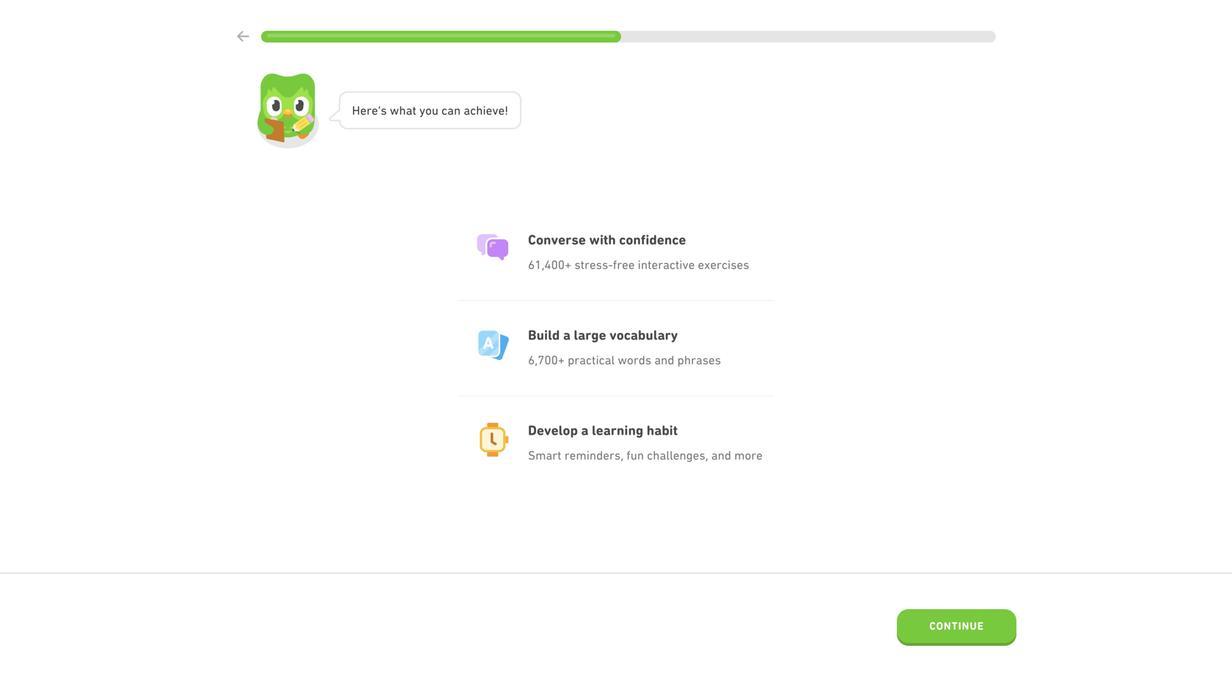 Task type: locate. For each thing, give the bounding box(es) containing it.
o
[[425, 103, 432, 117]]

a up reminders,
[[581, 422, 588, 439]]

0 horizontal spatial h
[[399, 103, 406, 117]]

habit
[[647, 422, 678, 439]]

61,400+ stress-free interactive exercises
[[528, 258, 749, 272]]

a
[[406, 103, 412, 117], [447, 103, 454, 117], [464, 103, 470, 117], [563, 327, 570, 343], [581, 422, 588, 439]]

1 e from the left
[[360, 103, 367, 117]]

h left t
[[399, 103, 406, 117]]

6,700+
[[528, 353, 565, 367]]

y
[[419, 103, 425, 117]]

e left the '
[[360, 103, 367, 117]]

1 horizontal spatial c
[[470, 103, 476, 117]]

develop a learning habit
[[528, 422, 678, 439]]

a right u
[[447, 103, 454, 117]]

progress bar
[[261, 31, 996, 43]]

and left more on the right
[[711, 448, 731, 462]]

fun
[[626, 448, 644, 462]]

1 vertical spatial and
[[711, 448, 731, 462]]

converse
[[528, 232, 586, 248]]

more
[[734, 448, 763, 462]]

0 vertical spatial and
[[654, 353, 674, 367]]

a right build on the left
[[563, 327, 570, 343]]

h e r e ' s w h a t y o u
[[352, 103, 438, 117]]

c a n a c h i e v e !
[[441, 103, 508, 117]]

e left !
[[486, 103, 492, 117]]

2 h from the left
[[476, 103, 483, 117]]

t
[[412, 103, 416, 117]]

h
[[399, 103, 406, 117], [476, 103, 483, 117]]

e right the i
[[498, 103, 505, 117]]

and
[[654, 353, 674, 367], [711, 448, 731, 462]]

h left v
[[476, 103, 483, 117]]

and right words
[[654, 353, 674, 367]]

0 horizontal spatial c
[[441, 103, 447, 117]]

exercises
[[698, 258, 749, 272]]

build a large vocabulary
[[528, 327, 678, 343]]

confidence
[[619, 232, 686, 248]]

c
[[441, 103, 447, 117], [470, 103, 476, 117]]

continue button
[[897, 609, 1016, 646]]

reminders,
[[564, 448, 623, 462]]

e left s at the top left
[[372, 103, 378, 117]]

r
[[367, 103, 372, 117]]

h
[[352, 103, 360, 117]]

c left the i
[[470, 103, 476, 117]]

a for build a large vocabulary
[[563, 327, 570, 343]]

a for c a n a c h i e v e !
[[447, 103, 454, 117]]

1 horizontal spatial h
[[476, 103, 483, 117]]

2 e from the left
[[372, 103, 378, 117]]

learning
[[592, 422, 643, 439]]

3 e from the left
[[486, 103, 492, 117]]

e
[[360, 103, 367, 117], [372, 103, 378, 117], [486, 103, 492, 117], [498, 103, 505, 117]]

build
[[528, 327, 560, 343]]

challenges,
[[647, 448, 708, 462]]

1 h from the left
[[399, 103, 406, 117]]

1 c from the left
[[441, 103, 447, 117]]

s
[[381, 103, 387, 117]]

c right u
[[441, 103, 447, 117]]

continue
[[929, 620, 984, 633]]



Task type: describe. For each thing, give the bounding box(es) containing it.
phrases
[[677, 353, 721, 367]]

!
[[505, 103, 508, 117]]

6,700+ practical words and phrases
[[528, 353, 721, 367]]

practical
[[568, 353, 615, 367]]

1 horizontal spatial and
[[711, 448, 731, 462]]

4 e from the left
[[498, 103, 505, 117]]

u
[[432, 103, 438, 117]]

v
[[492, 103, 498, 117]]

a left y
[[406, 103, 412, 117]]

n
[[454, 103, 461, 117]]

i
[[483, 103, 486, 117]]

'
[[378, 103, 381, 117]]

smart
[[528, 448, 561, 462]]

words
[[618, 353, 651, 367]]

with
[[589, 232, 616, 248]]

smart reminders, fun challenges, and more
[[528, 448, 763, 462]]

2 c from the left
[[470, 103, 476, 117]]

interactive
[[638, 258, 695, 272]]

vocabulary
[[609, 327, 678, 343]]

large
[[574, 327, 606, 343]]

stress-
[[574, 258, 613, 272]]

a for develop a learning habit
[[581, 422, 588, 439]]

0 horizontal spatial and
[[654, 353, 674, 367]]

converse with confidence
[[528, 232, 686, 248]]

a right "n"
[[464, 103, 470, 117]]

w
[[390, 103, 399, 117]]

free
[[613, 258, 635, 272]]

61,400+
[[528, 258, 571, 272]]

develop
[[528, 422, 578, 439]]



Task type: vqa. For each thing, say whether or not it's contained in the screenshot.
exercises
yes



